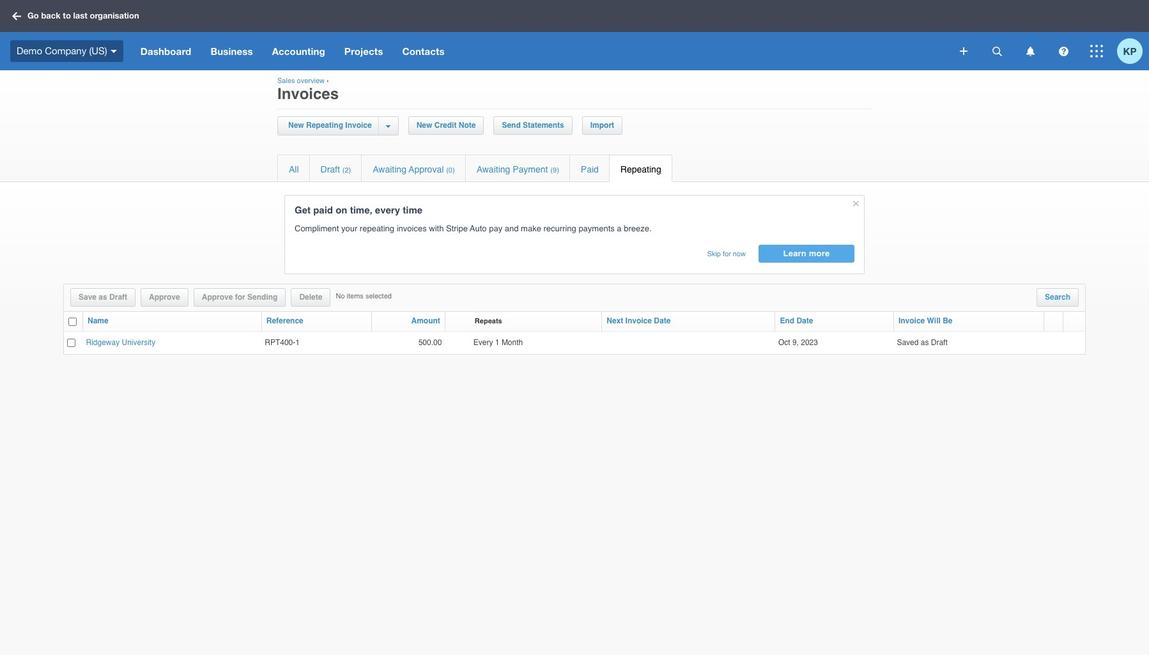 Task type: describe. For each thing, give the bounding box(es) containing it.
go
[[27, 10, 39, 21]]

invoice will be
[[898, 317, 953, 325]]

for for approve
[[235, 293, 245, 302]]

as for save
[[99, 293, 107, 302]]

import
[[590, 121, 614, 130]]

new repeating invoice
[[288, 121, 372, 130]]

repeating link
[[610, 155, 672, 181]]

no
[[336, 292, 345, 301]]

go back to last organisation link
[[8, 5, 147, 27]]

reference
[[266, 317, 303, 325]]

selected
[[365, 292, 392, 301]]

more
[[809, 249, 830, 258]]

repeats
[[475, 317, 502, 325]]

on
[[336, 204, 347, 215]]

svg image inside go back to last organisation link
[[12, 12, 21, 20]]

send
[[502, 121, 521, 130]]

credit
[[434, 121, 457, 130]]

paid
[[581, 164, 599, 174]]

as for saved
[[921, 338, 929, 347]]

amount
[[411, 317, 440, 325]]

get paid on time, every time
[[295, 204, 422, 215]]

invoices
[[397, 224, 427, 233]]

next invoice date link
[[607, 317, 671, 326]]

name
[[88, 317, 108, 325]]

learn more
[[783, 249, 830, 258]]

month
[[502, 338, 523, 347]]

ridgeway university link
[[86, 338, 155, 347]]

accounting button
[[262, 32, 335, 70]]

recurring
[[544, 224, 576, 233]]

svg image inside demo company (us) popup button
[[110, 50, 117, 53]]

demo company (us) button
[[0, 32, 131, 70]]

approve for sending
[[202, 293, 278, 302]]

time,
[[350, 204, 372, 215]]

send statements link
[[494, 117, 572, 134]]

banner containing kp
[[0, 0, 1149, 70]]

date inside next invoice date link
[[654, 317, 671, 325]]

sending
[[247, 293, 278, 302]]

approve for sending link
[[194, 289, 285, 306]]

no items selected
[[336, 292, 392, 301]]

time
[[403, 204, 422, 215]]

statements
[[523, 121, 564, 130]]

next invoice date
[[607, 317, 671, 325]]

last
[[73, 10, 87, 21]]

all link
[[278, 155, 309, 181]]

new repeating invoice link
[[285, 117, 378, 134]]

1 horizontal spatial repeating
[[620, 164, 661, 174]]

organisation
[[90, 10, 139, 21]]

university
[[122, 338, 155, 347]]

1 horizontal spatial svg image
[[1090, 45, 1103, 58]]

company
[[45, 45, 86, 56]]

name link
[[88, 317, 108, 326]]

to
[[63, 10, 71, 21]]

a
[[617, 224, 622, 233]]

payment
[[513, 164, 548, 174]]

sales overview link
[[277, 77, 325, 85]]

1 for rpt400-
[[295, 338, 300, 347]]

delete
[[299, 293, 322, 302]]

ridgeway university
[[86, 338, 155, 347]]

search link
[[1037, 289, 1078, 306]]

auto
[[470, 224, 487, 233]]

(9)
[[550, 166, 559, 174]]

payments
[[579, 224, 615, 233]]

contacts button
[[393, 32, 454, 70]]

2023
[[801, 338, 818, 347]]

1 horizontal spatial invoice
[[625, 317, 652, 325]]

oct 9, 2023
[[778, 338, 822, 347]]

with
[[429, 224, 444, 233]]

overview
[[297, 77, 325, 85]]

new for new repeating invoice
[[288, 121, 304, 130]]

skip for now
[[707, 250, 746, 258]]

delete link
[[292, 289, 330, 306]]

date inside end date link
[[796, 317, 813, 325]]

import link
[[583, 117, 622, 134]]

items
[[347, 292, 364, 301]]

draft (2)
[[321, 164, 351, 174]]

contacts
[[402, 45, 445, 57]]

500.00
[[418, 338, 442, 347]]

now
[[733, 250, 746, 258]]



Task type: locate. For each thing, give the bounding box(es) containing it.
svg image right (us)
[[110, 50, 117, 53]]

0 vertical spatial draft
[[321, 164, 340, 174]]

(us)
[[89, 45, 107, 56]]

(2)
[[342, 166, 351, 174]]

banner
[[0, 0, 1149, 70]]

end
[[780, 317, 794, 325]]

2 horizontal spatial draft
[[931, 338, 948, 347]]

invoice inside 'link'
[[898, 317, 925, 325]]

invoice up saved
[[898, 317, 925, 325]]

1 for every
[[495, 338, 499, 347]]

0 horizontal spatial date
[[654, 317, 671, 325]]

1 horizontal spatial as
[[921, 338, 929, 347]]

save as draft link
[[71, 289, 135, 306]]

make
[[521, 224, 541, 233]]

None checkbox
[[68, 317, 77, 326]]

new down invoices
[[288, 121, 304, 130]]

every                         1 month
[[473, 338, 523, 347]]

new credit note link
[[409, 117, 483, 134]]

demo company (us)
[[17, 45, 107, 56]]

invoices
[[277, 85, 339, 103]]

breeze.
[[624, 224, 652, 233]]

save as draft
[[79, 293, 127, 302]]

1 horizontal spatial draft
[[321, 164, 340, 174]]

1 horizontal spatial date
[[796, 317, 813, 325]]

kp
[[1123, 45, 1137, 57]]

1 horizontal spatial 1
[[495, 338, 499, 347]]

None checkbox
[[67, 339, 75, 347]]

invoice will be link
[[898, 317, 953, 326]]

dashboard
[[140, 45, 191, 57]]

0 horizontal spatial svg image
[[110, 50, 117, 53]]

1 horizontal spatial approve
[[202, 293, 233, 302]]

all
[[289, 164, 299, 174]]

draft right save
[[109, 293, 127, 302]]

search
[[1045, 293, 1070, 302]]

1 horizontal spatial awaiting
[[477, 164, 510, 174]]

invoice
[[345, 121, 372, 130], [625, 317, 652, 325], [898, 317, 925, 325]]

business
[[211, 45, 253, 57]]

repeating down invoices
[[306, 121, 343, 130]]

kp button
[[1117, 32, 1149, 70]]

svg image
[[1090, 45, 1103, 58], [110, 50, 117, 53]]

and
[[505, 224, 519, 233]]

approve up university
[[149, 293, 180, 302]]

awaiting for awaiting payment
[[477, 164, 510, 174]]

0 vertical spatial as
[[99, 293, 107, 302]]

approve left sending
[[202, 293, 233, 302]]

svg image
[[12, 12, 21, 20], [992, 46, 1002, 56], [1026, 46, 1034, 56], [1059, 46, 1068, 56], [960, 47, 968, 55]]

end date
[[780, 317, 813, 325]]

business button
[[201, 32, 262, 70]]

be
[[943, 317, 953, 325]]

draft
[[321, 164, 340, 174], [109, 293, 127, 302], [931, 338, 948, 347]]

for inside approve for sending link
[[235, 293, 245, 302]]

approve for approve
[[149, 293, 180, 302]]

approve for approve for sending
[[202, 293, 233, 302]]

paid
[[313, 204, 333, 215]]

get
[[295, 204, 311, 215]]

1 vertical spatial draft
[[109, 293, 127, 302]]

0 horizontal spatial as
[[99, 293, 107, 302]]

dashboard link
[[131, 32, 201, 70]]

skip for now link
[[694, 245, 759, 264]]

1 vertical spatial as
[[921, 338, 929, 347]]

1 new from the left
[[288, 121, 304, 130]]

sales overview › invoices
[[277, 77, 339, 103]]

1 right every
[[495, 338, 499, 347]]

draft left (2)
[[321, 164, 340, 174]]

0 horizontal spatial new
[[288, 121, 304, 130]]

2 awaiting from the left
[[477, 164, 510, 174]]

next
[[607, 317, 623, 325]]

as right save
[[99, 293, 107, 302]]

saved
[[897, 338, 919, 347]]

0 vertical spatial for
[[723, 250, 731, 258]]

awaiting approval (0)
[[373, 164, 455, 174]]

1 down reference link
[[295, 338, 300, 347]]

2 approve from the left
[[202, 293, 233, 302]]

2 new from the left
[[416, 121, 432, 130]]

awaiting left payment at the top of page
[[477, 164, 510, 174]]

2 horizontal spatial invoice
[[898, 317, 925, 325]]

draft for save as draft
[[109, 293, 127, 302]]

oct
[[778, 338, 790, 347]]

new
[[288, 121, 304, 130], [416, 121, 432, 130]]

ridgeway
[[86, 338, 120, 347]]

pay
[[489, 224, 502, 233]]

stripe
[[446, 224, 468, 233]]

draft for saved as draft
[[931, 338, 948, 347]]

1 date from the left
[[654, 317, 671, 325]]

saved as draft
[[897, 338, 952, 347]]

date
[[654, 317, 671, 325], [796, 317, 813, 325]]

repeating
[[360, 224, 394, 233]]

for left sending
[[235, 293, 245, 302]]

1 1 from the left
[[295, 338, 300, 347]]

rpt400-
[[265, 338, 295, 347]]

0 horizontal spatial awaiting
[[373, 164, 406, 174]]

9,
[[792, 338, 799, 347]]

amount link
[[411, 317, 440, 326]]

draft down will
[[931, 338, 948, 347]]

2 vertical spatial draft
[[931, 338, 948, 347]]

invoice up (2)
[[345, 121, 372, 130]]

repeating right "paid"
[[620, 164, 661, 174]]

for left now
[[723, 250, 731, 258]]

0 horizontal spatial invoice
[[345, 121, 372, 130]]

every
[[473, 338, 493, 347]]

approve link
[[141, 289, 188, 306]]

repeating
[[306, 121, 343, 130], [620, 164, 661, 174]]

awaiting for awaiting approval
[[373, 164, 406, 174]]

compliment your repeating invoices with stripe auto pay and make recurring payments a breeze.
[[295, 224, 652, 233]]

accounting
[[272, 45, 325, 57]]

1 horizontal spatial for
[[723, 250, 731, 258]]

1 awaiting from the left
[[373, 164, 406, 174]]

compliment
[[295, 224, 339, 233]]

0 horizontal spatial draft
[[109, 293, 127, 302]]

1 vertical spatial repeating
[[620, 164, 661, 174]]

for for skip
[[723, 250, 731, 258]]

new credit note
[[416, 121, 476, 130]]

0 vertical spatial repeating
[[306, 121, 343, 130]]

new for new credit note
[[416, 121, 432, 130]]

›
[[327, 77, 329, 85]]

for inside skip for now link
[[723, 250, 731, 258]]

note
[[459, 121, 476, 130]]

awaiting payment (9)
[[477, 164, 559, 174]]

end date link
[[780, 317, 813, 326]]

rpt400-1
[[265, 338, 300, 347]]

save
[[79, 293, 97, 302]]

date right end on the top right of page
[[796, 317, 813, 325]]

invoice right next
[[625, 317, 652, 325]]

send statements
[[502, 121, 564, 130]]

2 1 from the left
[[495, 338, 499, 347]]

1 vertical spatial for
[[235, 293, 245, 302]]

1 horizontal spatial new
[[416, 121, 432, 130]]

0 horizontal spatial repeating
[[306, 121, 343, 130]]

projects
[[344, 45, 383, 57]]

date right next
[[654, 317, 671, 325]]

svg image left kp
[[1090, 45, 1103, 58]]

0 horizontal spatial 1
[[295, 338, 300, 347]]

2 date from the left
[[796, 317, 813, 325]]

awaiting left approval
[[373, 164, 406, 174]]

0 horizontal spatial approve
[[149, 293, 180, 302]]

projects button
[[335, 32, 393, 70]]

as right saved
[[921, 338, 929, 347]]

0 horizontal spatial for
[[235, 293, 245, 302]]

1 approve from the left
[[149, 293, 180, 302]]

(0)
[[446, 166, 455, 174]]

new left credit
[[416, 121, 432, 130]]



Task type: vqa. For each thing, say whether or not it's contained in the screenshot.
the find at the top right
no



